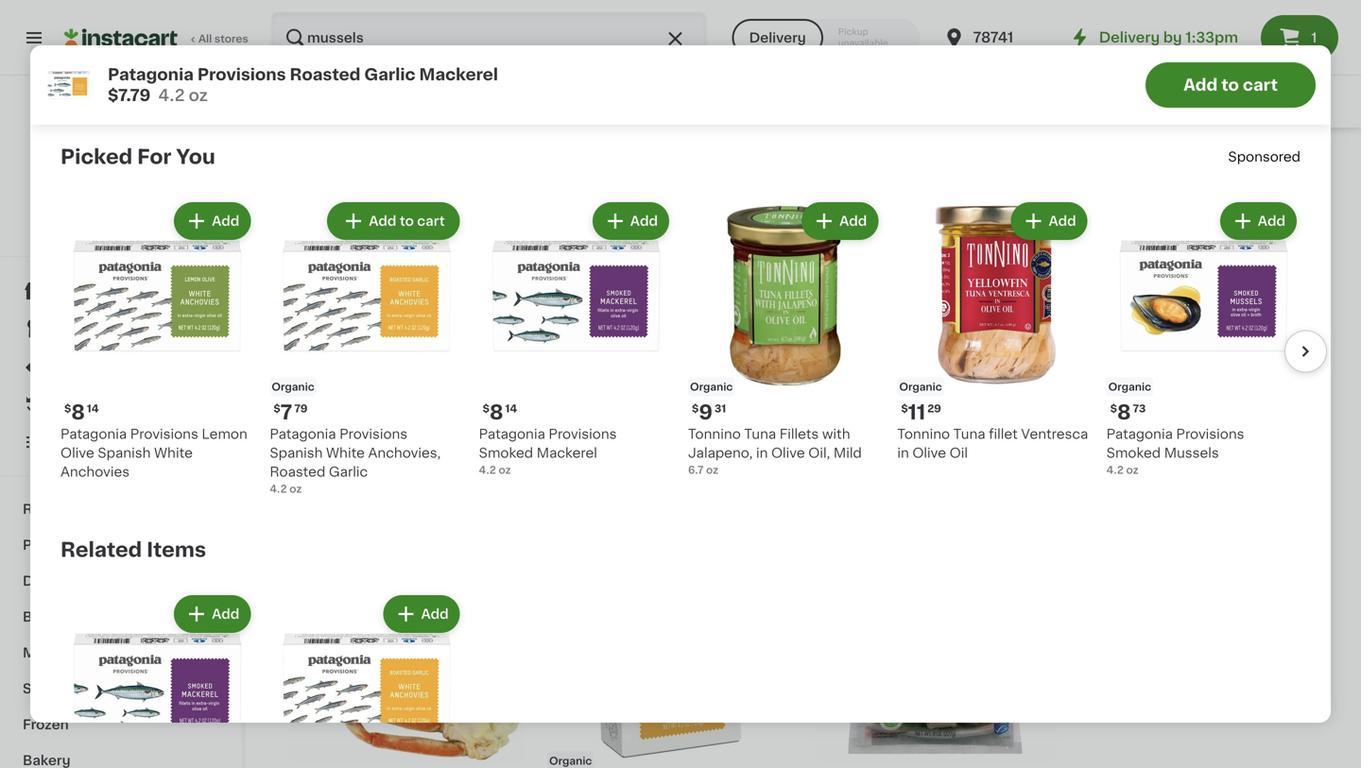 Task type: describe. For each thing, give the bounding box(es) containing it.
8 patagonia provisions lemon herb mussels
[[548, 413, 771, 471]]

scallops
[[1245, 438, 1302, 452]]

patagonia inside 8 patagonia provisions mussels, in olive oil + broth, savory sofrito
[[811, 438, 878, 452]]

79
[[294, 404, 308, 414]]

shop
[[53, 285, 88, 298]]

product group containing 7
[[270, 199, 464, 497]]

mild
[[834, 447, 862, 460]]

stores
[[215, 34, 248, 44]]

100% satisfaction guarantee button
[[29, 223, 212, 242]]

items
[[147, 541, 206, 561]]

ventresca
[[1022, 428, 1089, 441]]

$ 6 98 /lb
[[1079, 31, 1144, 52]]

delivery by 1:33pm link
[[1069, 26, 1239, 49]]

snacks
[[23, 683, 72, 696]]

central market fresh sea scallops
[[1075, 438, 1302, 452]]

roasted inside patagonia provisions roasted garlic mackerel $7.79 4.2 oz
[[290, 67, 361, 83]]

14 for patagonia provisions lemon olive spanish white anchovies
[[87, 404, 99, 414]]

anchovies,
[[368, 447, 441, 460]]

store choice
[[817, 12, 874, 21]]

dairy & eggs link
[[11, 564, 230, 600]]

$ 7 79
[[274, 403, 308, 423]]

& for meat
[[61, 647, 72, 660]]

to inside product group
[[400, 215, 414, 228]]

oz inside patagonia provisions roasted garlic mackerel $7.79 4.2 oz
[[189, 87, 208, 104]]

14 for patagonia provisions smoked mackerel
[[506, 404, 518, 414]]

store
[[817, 12, 842, 21]]

in
[[1014, 438, 1027, 452]]

produce link
[[11, 528, 230, 564]]

you
[[176, 147, 215, 167]]

fillets
[[780, 428, 819, 441]]

delivery by 1:33pm
[[1100, 31, 1239, 44]]

6
[[1086, 32, 1100, 52]]

oil for tonnino
[[950, 447, 968, 460]]

white inside patagonia provisions lemon olive spanish white anchovies
[[154, 447, 193, 460]]

view pricing policy link
[[64, 208, 177, 223]]

34 94
[[1086, 413, 1130, 433]]

white inside 'patagonia provisions spanish white anchovies, roasted garlic 4.2 oz'
[[326, 447, 365, 460]]

herb
[[738, 438, 771, 452]]

buy it again
[[53, 398, 133, 411]]

recipes
[[23, 503, 78, 516]]

snacks & candy
[[23, 683, 135, 696]]

tonnino for in
[[898, 428, 951, 441]]

9
[[699, 403, 713, 423]]

olive inside 8 patagonia provisions mussels, in olive oil + broth, savory sofrito
[[811, 457, 845, 471]]

provisions inside 8 patagonia provisions mussels, in olive oil + broth, savory sofrito
[[881, 438, 949, 452]]

$ 11 64
[[815, 32, 856, 52]]

add button for patagonia provisions smoked mackerel
[[595, 204, 668, 239]]

produce
[[23, 539, 80, 552]]

73 inside item carousel region
[[1133, 404, 1146, 414]]

add button for patagonia provisions lemon olive spanish white anchovies
[[176, 204, 249, 239]]

$ 8 14 for patagonia provisions smoked mackerel
[[483, 403, 518, 423]]

order
[[1056, 52, 1092, 65]]

anchovies
[[61, 466, 130, 479]]

all stores link
[[64, 11, 250, 64]]

78741 button
[[943, 11, 1057, 64]]

sea
[[1217, 438, 1242, 452]]

$7.79
[[108, 87, 151, 104]]

4.2 inside patagonia provisions roasted garlic mackerel $7.79 4.2 oz
[[158, 87, 185, 104]]

shop link
[[11, 272, 230, 310]]

4.2 inside patagonia provisions smoked mackerel 4.2 oz
[[479, 465, 496, 476]]

snacks & candy link
[[11, 671, 230, 707]]

patagonia provisions smoked mussels 4.2 oz inside item carousel region
[[1107, 428, 1245, 476]]

provisions inside patagonia provisions smoked mackerel 4.2 oz
[[549, 428, 617, 441]]

place your order with peace of mind.
[[983, 52, 1225, 65]]

central market logo image
[[79, 98, 162, 182]]

add button for tonnino tuna fillets with jalapeno, in olive oil, mild
[[804, 204, 877, 239]]

candy
[[90, 683, 135, 696]]

8 inside 8 patagonia provisions lemon herb mussels
[[558, 413, 572, 433]]

patagonia inside 8 patagonia provisions lemon herb mussels
[[548, 438, 614, 452]]

patagonia inside patagonia provisions smoked mackerel 4.2 oz
[[479, 428, 546, 441]]

for
[[137, 147, 172, 167]]

11 for $ 11 29
[[908, 403, 926, 423]]

jalapeno,
[[688, 447, 753, 460]]

seafood
[[75, 647, 132, 660]]

delivery for delivery
[[750, 31, 806, 44]]

$34.94 per pound element
[[1075, 411, 1324, 436]]

100% satisfaction guarantee inside button
[[48, 229, 200, 240]]

31
[[715, 404, 726, 414]]

add to cart inside product group
[[369, 215, 445, 228]]

/lb inside $34.94 per pound element
[[1137, 412, 1158, 427]]

guarantee inside button
[[146, 229, 200, 240]]

meat & seafood
[[23, 647, 132, 660]]

tonnino tuna fillets with jalapeno, in olive oil, mild 6.7 oz
[[688, 428, 862, 476]]

1 horizontal spatial cart
[[1244, 77, 1279, 93]]

6.7
[[688, 465, 704, 476]]

fresh
[[1177, 438, 1214, 452]]

olive inside tonnino tuna fillets with jalapeno, in olive oil, mild 6.7 oz
[[772, 447, 805, 460]]

1 button
[[1262, 15, 1339, 61]]

0 vertical spatial satisfaction
[[1055, 33, 1135, 46]]

0 horizontal spatial patagonia provisions smoked mussels 4.2 oz
[[284, 438, 479, 486]]

patagonia provisions lemon olive spanish white anchovies
[[61, 428, 248, 479]]

central
[[1075, 438, 1124, 452]]

29
[[928, 404, 942, 414]]

dairy
[[23, 575, 59, 588]]

meat
[[23, 647, 58, 660]]

provisions inside patagonia provisions lemon olive spanish white anchovies
[[130, 428, 198, 441]]

patagonia inside patagonia provisions smoked mussels
[[284, 57, 350, 71]]

1 horizontal spatial add to cart
[[1184, 77, 1279, 93]]

mussels inside item carousel region
[[1165, 447, 1220, 460]]

add button for tonnino tuna fillet ventresca in olive oil
[[1013, 204, 1086, 239]]

patagonia provisions spanish white anchovies, roasted garlic 4.2 oz
[[270, 428, 441, 495]]

tonnino for jalapeno,
[[688, 428, 741, 441]]

buy
[[53, 398, 80, 411]]

organic button
[[548, 519, 796, 769]]

delivery button
[[733, 19, 823, 57]]

with for order
[[1095, 52, 1123, 65]]

policy
[[132, 210, 166, 221]]

choice
[[843, 12, 874, 21]]

savory
[[925, 457, 971, 471]]

lists
[[53, 436, 86, 449]]

$ inside $ 11 29
[[902, 404, 908, 414]]

34
[[1086, 413, 1113, 433]]

patagonia provisions smoked mussels
[[284, 57, 479, 90]]

1:33pm
[[1186, 31, 1239, 44]]

lemon inside 8 patagonia provisions lemon herb mussels
[[689, 438, 735, 452]]

eggs
[[77, 575, 111, 588]]

olive inside patagonia provisions lemon olive spanish white anchovies
[[61, 447, 94, 460]]

mussels inside 8 patagonia provisions lemon herb mussels
[[548, 457, 602, 471]]

delivery for delivery by 1:33pm
[[1100, 31, 1161, 44]]

tuna for oil
[[954, 428, 986, 441]]

oil,
[[809, 447, 831, 460]]

7
[[281, 403, 293, 423]]

smoked inside patagonia provisions smoked mussels
[[425, 57, 479, 71]]

94
[[1115, 414, 1130, 425]]

by
[[1164, 31, 1183, 44]]

your
[[1023, 52, 1053, 65]]

provisions inside patagonia provisions smoked mussels
[[353, 57, 422, 71]]

satisfaction inside button
[[80, 229, 143, 240]]

0 vertical spatial 100%
[[1015, 33, 1051, 46]]

$ 9 31
[[692, 403, 726, 423]]

oil for 8
[[849, 457, 867, 471]]

fillet
[[989, 428, 1018, 441]]

tonnino tuna fillet ventresca in olive oil
[[898, 428, 1089, 460]]



Task type: vqa. For each thing, say whether or not it's contained in the screenshot.
'Mackerel' to the left
yes



Task type: locate. For each thing, give the bounding box(es) containing it.
1 vertical spatial add to cart button
[[329, 204, 458, 239]]

& left eggs
[[63, 575, 74, 588]]

spo
[[1229, 151, 1255, 164]]

again
[[96, 398, 133, 411]]

garlic inside 'patagonia provisions spanish white anchovies, roasted garlic 4.2 oz'
[[329, 466, 368, 479]]

0 horizontal spatial lemon
[[202, 428, 248, 441]]

$ inside $ 9 31
[[692, 404, 699, 414]]

0 vertical spatial /lb
[[1124, 31, 1144, 46]]

tonnino up jalapeno,
[[688, 428, 741, 441]]

100% satisfaction guarantee down view pricing policy link
[[48, 229, 200, 240]]

spo nsored
[[1229, 151, 1301, 164]]

view
[[64, 210, 90, 221]]

8 inside 8 patagonia provisions mussels, in olive oil + broth, savory sofrito
[[822, 413, 836, 433]]

0 horizontal spatial with
[[823, 428, 851, 441]]

1 vertical spatial mackerel
[[537, 447, 598, 460]]

2 tuna from the left
[[954, 428, 986, 441]]

0 horizontal spatial 14
[[87, 404, 99, 414]]

recommended searches element
[[261, 76, 1362, 128]]

service type group
[[733, 19, 921, 57]]

patagonia
[[284, 57, 350, 71], [108, 67, 194, 83], [61, 428, 127, 441], [270, 428, 336, 441], [479, 428, 546, 441], [1107, 428, 1173, 441], [284, 438, 350, 452], [548, 438, 614, 452], [811, 438, 878, 452]]

1 vertical spatial cart
[[417, 215, 445, 228]]

delivery
[[1100, 31, 1161, 44], [750, 31, 806, 44]]

1 horizontal spatial tonnino
[[898, 428, 951, 441]]

oil
[[950, 447, 968, 460], [849, 457, 867, 471]]

product group containing 11
[[898, 199, 1092, 463]]

1 vertical spatial 100% satisfaction guarantee
[[48, 229, 200, 240]]

0 horizontal spatial to
[[400, 215, 414, 228]]

1 spanish from the left
[[98, 447, 151, 460]]

delivery inside button
[[750, 31, 806, 44]]

1 horizontal spatial $ 8 14
[[483, 403, 518, 423]]

tuna
[[745, 428, 777, 441], [954, 428, 986, 441]]

related items
[[61, 541, 206, 561]]

1 horizontal spatial to
[[1222, 77, 1240, 93]]

and
[[1221, 95, 1247, 108]]

add to cart button inside product group
[[329, 204, 458, 239]]

with for fillets
[[823, 428, 851, 441]]

14 up patagonia provisions smoked mackerel 4.2 oz
[[506, 404, 518, 414]]

0 vertical spatial guarantee
[[1139, 33, 1208, 46]]

& for dairy
[[63, 575, 74, 588]]

smoked inside patagonia provisions smoked mackerel 4.2 oz
[[479, 447, 534, 460]]

cooking
[[1250, 95, 1305, 108]]

& right meat
[[61, 647, 72, 660]]

11 left the 29
[[908, 403, 926, 423]]

frozen link
[[11, 707, 230, 743]]

with inside tonnino tuna fillets with jalapeno, in olive oil, mild 6.7 oz
[[823, 428, 851, 441]]

1 vertical spatial roasted
[[270, 466, 326, 479]]

0 vertical spatial 100% satisfaction guarantee
[[1015, 33, 1208, 46]]

/lb right 94
[[1137, 412, 1158, 427]]

picked for you
[[61, 147, 215, 167]]

baking and cooking
[[1172, 95, 1305, 108]]

14 right buy
[[87, 404, 99, 414]]

in inside tonnino tuna fillets with jalapeno, in olive oil, mild 6.7 oz
[[757, 447, 768, 460]]

$ 8 73 inside item carousel region
[[1111, 403, 1146, 423]]

oil inside 8 patagonia provisions mussels, in olive oil + broth, savory sofrito
[[849, 457, 867, 471]]

/lb up peace
[[1124, 31, 1144, 46]]

oil left +
[[849, 457, 867, 471]]

tuna left fillet
[[954, 428, 986, 441]]

satisfaction
[[1055, 33, 1135, 46], [80, 229, 143, 240]]

1 horizontal spatial in
[[898, 447, 910, 460]]

1 in from the left
[[757, 447, 768, 460]]

11 for $ 11 64
[[822, 32, 840, 52]]

mussels inside patagonia provisions smoked mussels
[[284, 76, 339, 90]]

0 horizontal spatial tonnino
[[688, 428, 741, 441]]

cart
[[1244, 77, 1279, 93], [417, 215, 445, 228]]

patagonia provisions smoked mackerel 4.2 oz
[[479, 428, 617, 476]]

0 horizontal spatial tuna
[[745, 428, 777, 441]]

1 tonnino from the left
[[688, 428, 741, 441]]

$ 8 14 up patagonia provisions smoked mackerel 4.2 oz
[[483, 403, 518, 423]]

0 vertical spatial 11
[[822, 32, 840, 52]]

2 white from the left
[[326, 447, 365, 460]]

frozen
[[23, 719, 69, 732]]

0 horizontal spatial mackerel
[[419, 67, 498, 83]]

0 horizontal spatial 100%
[[48, 229, 77, 240]]

peace
[[1126, 52, 1168, 65]]

product group
[[1075, 155, 1324, 455], [61, 199, 255, 482], [270, 199, 464, 497], [479, 199, 673, 478], [688, 199, 883, 478], [898, 199, 1092, 463], [1107, 199, 1301, 478], [61, 592, 255, 769], [270, 592, 464, 769]]

organic inside button
[[549, 757, 592, 767]]

spanish down $ 7 79
[[270, 447, 323, 460]]

2 tonnino from the left
[[898, 428, 951, 441]]

bakery
[[23, 755, 71, 768]]

patagonia provisions roasted garlic mackerel $7.79 4.2 oz
[[108, 67, 498, 104]]

organic
[[286, 12, 329, 22], [549, 12, 592, 22], [690, 382, 733, 393], [272, 382, 315, 393], [900, 382, 943, 393], [1109, 382, 1152, 393], [286, 393, 329, 403], [549, 757, 592, 767]]

tuna inside "tonnino tuna fillet ventresca in olive oil"
[[954, 428, 986, 441]]

2 $ 8 14 from the left
[[483, 403, 518, 423]]

market
[[1127, 438, 1173, 452]]

lists link
[[11, 424, 230, 461]]

white down buy it again link
[[154, 447, 193, 460]]

0 vertical spatial with
[[1095, 52, 1123, 65]]

1 horizontal spatial satisfaction
[[1055, 33, 1135, 46]]

4.2 inside 'patagonia provisions spanish white anchovies, roasted garlic 4.2 oz'
[[270, 484, 287, 495]]

1
[[1312, 31, 1318, 44]]

oil inside "tonnino tuna fillet ventresca in olive oil"
[[950, 447, 968, 460]]

patagonia inside 'patagonia provisions spanish white anchovies, roasted garlic 4.2 oz'
[[270, 428, 336, 441]]

1 horizontal spatial lemon
[[689, 438, 735, 452]]

mackerel
[[419, 67, 498, 83], [537, 447, 598, 460]]

tuna left fillets
[[745, 428, 777, 441]]

0 horizontal spatial oil
[[849, 457, 867, 471]]

&
[[63, 575, 74, 588], [61, 647, 72, 660], [75, 683, 86, 696]]

0 horizontal spatial in
[[757, 447, 768, 460]]

14
[[87, 404, 99, 414], [506, 404, 518, 414]]

oz inside patagonia provisions smoked mackerel 4.2 oz
[[499, 465, 511, 476]]

place
[[983, 52, 1019, 65]]

$ inside $ 6 98 /lb
[[1079, 33, 1086, 44]]

0 vertical spatial mackerel
[[419, 67, 498, 83]]

satisfaction up place your order with peace of mind.
[[1055, 33, 1135, 46]]

1 horizontal spatial tuna
[[954, 428, 986, 441]]

1 horizontal spatial mackerel
[[537, 447, 598, 460]]

mackerel inside patagonia provisions roasted garlic mackerel $7.79 4.2 oz
[[419, 67, 498, 83]]

1 horizontal spatial spanish
[[270, 447, 323, 460]]

item carousel region
[[34, 191, 1328, 532]]

100% down view
[[48, 229, 77, 240]]

picked
[[61, 147, 133, 167]]

1 vertical spatial with
[[823, 428, 851, 441]]

related
[[61, 541, 142, 561]]

delivery up peace
[[1100, 31, 1161, 44]]

provisions inside 8 patagonia provisions lemon herb mussels
[[617, 438, 685, 452]]

mackerel inside patagonia provisions smoked mackerel 4.2 oz
[[537, 447, 598, 460]]

guarantee down policy
[[146, 229, 200, 240]]

2 vertical spatial &
[[75, 683, 86, 696]]

100% up your
[[1015, 33, 1051, 46]]

0 horizontal spatial add to cart button
[[329, 204, 458, 239]]

1 vertical spatial add to cart
[[369, 215, 445, 228]]

& for snacks
[[75, 683, 86, 696]]

delivery left $ 11 64
[[750, 31, 806, 44]]

0 horizontal spatial satisfaction
[[80, 229, 143, 240]]

1 horizontal spatial 100% satisfaction guarantee
[[1015, 33, 1208, 46]]

tonnino inside "tonnino tuna fillet ventresca in olive oil"
[[898, 428, 951, 441]]

0 vertical spatial garlic
[[364, 67, 416, 83]]

0 horizontal spatial white
[[154, 447, 193, 460]]

all stores
[[199, 34, 248, 44]]

satisfaction down the pricing
[[80, 229, 143, 240]]

instacart logo image
[[64, 26, 178, 49]]

1 $ 8 14 from the left
[[64, 403, 99, 423]]

baking
[[1172, 95, 1218, 108]]

cart inside product group
[[417, 215, 445, 228]]

lemon inside patagonia provisions lemon olive spanish white anchovies
[[202, 428, 248, 441]]

$6.98 per pound element
[[1075, 30, 1324, 55]]

recipes link
[[11, 492, 230, 528]]

$ inside $ 11 64
[[815, 33, 822, 44]]

0 vertical spatial add to cart
[[1184, 77, 1279, 93]]

None search field
[[270, 11, 708, 64]]

oz inside 'patagonia provisions spanish white anchovies, roasted garlic 4.2 oz'
[[290, 484, 302, 495]]

1 vertical spatial 11
[[908, 403, 926, 423]]

2 in from the left
[[898, 447, 910, 460]]

64
[[842, 33, 856, 44]]

provisions inside 'patagonia provisions spanish white anchovies, roasted garlic 4.2 oz'
[[340, 428, 408, 441]]

patagonia inside patagonia provisions lemon olive spanish white anchovies
[[61, 428, 127, 441]]

tonnino down $ 11 29
[[898, 428, 951, 441]]

guarantee up of
[[1139, 33, 1208, 46]]

0 vertical spatial cart
[[1244, 77, 1279, 93]]

garlic inside patagonia provisions roasted garlic mackerel $7.79 4.2 oz
[[364, 67, 416, 83]]

0 horizontal spatial add to cart
[[369, 215, 445, 228]]

0 horizontal spatial spanish
[[98, 447, 151, 460]]

patagonia provisions smoked mussels 4.2 oz
[[1107, 428, 1245, 476], [284, 438, 479, 486]]

1 14 from the left
[[87, 404, 99, 414]]

4.2
[[158, 87, 185, 104], [479, 465, 496, 476], [1107, 465, 1124, 476], [284, 476, 301, 486], [270, 484, 287, 495]]

add to cart button
[[1146, 62, 1316, 108], [329, 204, 458, 239]]

1 horizontal spatial add to cart button
[[1146, 62, 1316, 108]]

98
[[1102, 33, 1116, 44]]

1 vertical spatial to
[[400, 215, 414, 228]]

0 vertical spatial add to cart button
[[1146, 62, 1316, 108]]

0 horizontal spatial cart
[[417, 215, 445, 228]]

100% satisfaction guarantee
[[1015, 33, 1208, 46], [48, 229, 200, 240]]

nsored
[[1255, 151, 1301, 164]]

in inside "tonnino tuna fillet ventresca in olive oil"
[[898, 447, 910, 460]]

tonnino
[[688, 428, 741, 441], [898, 428, 951, 441]]

smoked
[[425, 57, 479, 71], [425, 438, 479, 452], [479, 447, 534, 460], [1107, 447, 1161, 460]]

0 horizontal spatial guarantee
[[146, 229, 200, 240]]

tuna for olive
[[745, 428, 777, 441]]

1 white from the left
[[154, 447, 193, 460]]

0 vertical spatial &
[[63, 575, 74, 588]]

product group containing 9
[[688, 199, 883, 478]]

oz inside tonnino tuna fillets with jalapeno, in olive oil, mild 6.7 oz
[[706, 465, 719, 476]]

1 vertical spatial guarantee
[[146, 229, 200, 240]]

patagonia inside patagonia provisions roasted garlic mackerel $7.79 4.2 oz
[[108, 67, 194, 83]]

with up mild
[[823, 428, 851, 441]]

1 horizontal spatial white
[[326, 447, 365, 460]]

buy it again link
[[11, 386, 230, 424]]

roasted inside 'patagonia provisions spanish white anchovies, roasted garlic 4.2 oz'
[[270, 466, 326, 479]]

1 vertical spatial satisfaction
[[80, 229, 143, 240]]

olive inside "tonnino tuna fillet ventresca in olive oil"
[[913, 447, 947, 460]]

0 horizontal spatial delivery
[[750, 31, 806, 44]]

beverages
[[23, 611, 95, 624]]

& left candy
[[75, 683, 86, 696]]

provisions
[[353, 57, 422, 71], [198, 67, 286, 83], [130, 428, 198, 441], [340, 428, 408, 441], [549, 428, 617, 441], [1177, 428, 1245, 441], [353, 438, 422, 452], [617, 438, 685, 452], [881, 438, 949, 452]]

tonnino inside tonnino tuna fillets with jalapeno, in olive oil, mild 6.7 oz
[[688, 428, 741, 441]]

1 tuna from the left
[[745, 428, 777, 441]]

tuna inside tonnino tuna fillets with jalapeno, in olive oil, mild 6.7 oz
[[745, 428, 777, 441]]

beverages link
[[11, 600, 230, 636]]

8 patagonia provisions mussels, in olive oil + broth, savory sofrito
[[811, 413, 1027, 471]]

1 vertical spatial garlic
[[329, 466, 368, 479]]

11 left 64
[[822, 32, 840, 52]]

provisions inside patagonia provisions roasted garlic mackerel $7.79 4.2 oz
[[198, 67, 286, 83]]

0 vertical spatial roasted
[[290, 67, 361, 83]]

add to cart
[[1184, 77, 1279, 93], [369, 215, 445, 228]]

1 horizontal spatial with
[[1095, 52, 1123, 65]]

$ 8 14 up lists
[[64, 403, 99, 423]]

1 horizontal spatial delivery
[[1100, 31, 1161, 44]]

$ inside $ 7 79
[[274, 404, 281, 414]]

0 horizontal spatial 100% satisfaction guarantee
[[48, 229, 200, 240]]

73
[[310, 33, 323, 44], [574, 33, 587, 44], [1133, 404, 1146, 414], [310, 414, 323, 425]]

in right +
[[898, 447, 910, 460]]

/lb inside $ 6 98 /lb
[[1124, 31, 1144, 46]]

0 horizontal spatial 11
[[822, 32, 840, 52]]

2 14 from the left
[[506, 404, 518, 414]]

0 vertical spatial to
[[1222, 77, 1240, 93]]

spanish inside patagonia provisions lemon olive spanish white anchovies
[[98, 447, 151, 460]]

$ 8 73
[[287, 32, 323, 52], [551, 32, 587, 52], [1111, 403, 1146, 423], [287, 413, 323, 433]]

2 spanish from the left
[[270, 447, 323, 460]]

spanish inside 'patagonia provisions spanish white anchovies, roasted garlic 4.2 oz'
[[270, 447, 323, 460]]

1 horizontal spatial oil
[[950, 447, 968, 460]]

$ 8 14 for patagonia provisions lemon olive spanish white anchovies
[[64, 403, 99, 423]]

white left 'anchovies,'
[[326, 447, 365, 460]]

100% inside button
[[48, 229, 77, 240]]

1 vertical spatial 100%
[[48, 229, 77, 240]]

product group containing 34
[[1075, 155, 1324, 455]]

all
[[199, 34, 212, 44]]

1 vertical spatial /lb
[[1137, 412, 1158, 427]]

1 horizontal spatial 11
[[908, 403, 926, 423]]

1 vertical spatial &
[[61, 647, 72, 660]]

1 horizontal spatial patagonia provisions smoked mussels 4.2 oz
[[1107, 428, 1245, 476]]

100% satisfaction guarantee up place your order with peace of mind.
[[1015, 33, 1208, 46]]

add button for patagonia provisions smoked mussels
[[1223, 204, 1296, 239]]

0 horizontal spatial $ 8 14
[[64, 403, 99, 423]]

of
[[1171, 52, 1185, 65]]

spanish up anchovies
[[98, 447, 151, 460]]

oil left the sofrito at the right bottom of page
[[950, 447, 968, 460]]

1 horizontal spatial 100%
[[1015, 33, 1051, 46]]

in right jalapeno,
[[757, 447, 768, 460]]

bakery link
[[11, 743, 230, 769]]

11 inside product group
[[908, 403, 926, 423]]

1 horizontal spatial guarantee
[[1139, 33, 1208, 46]]

with down 100% satisfaction guarantee link
[[1095, 52, 1123, 65]]

78741
[[974, 31, 1014, 44]]

1 horizontal spatial 14
[[506, 404, 518, 414]]



